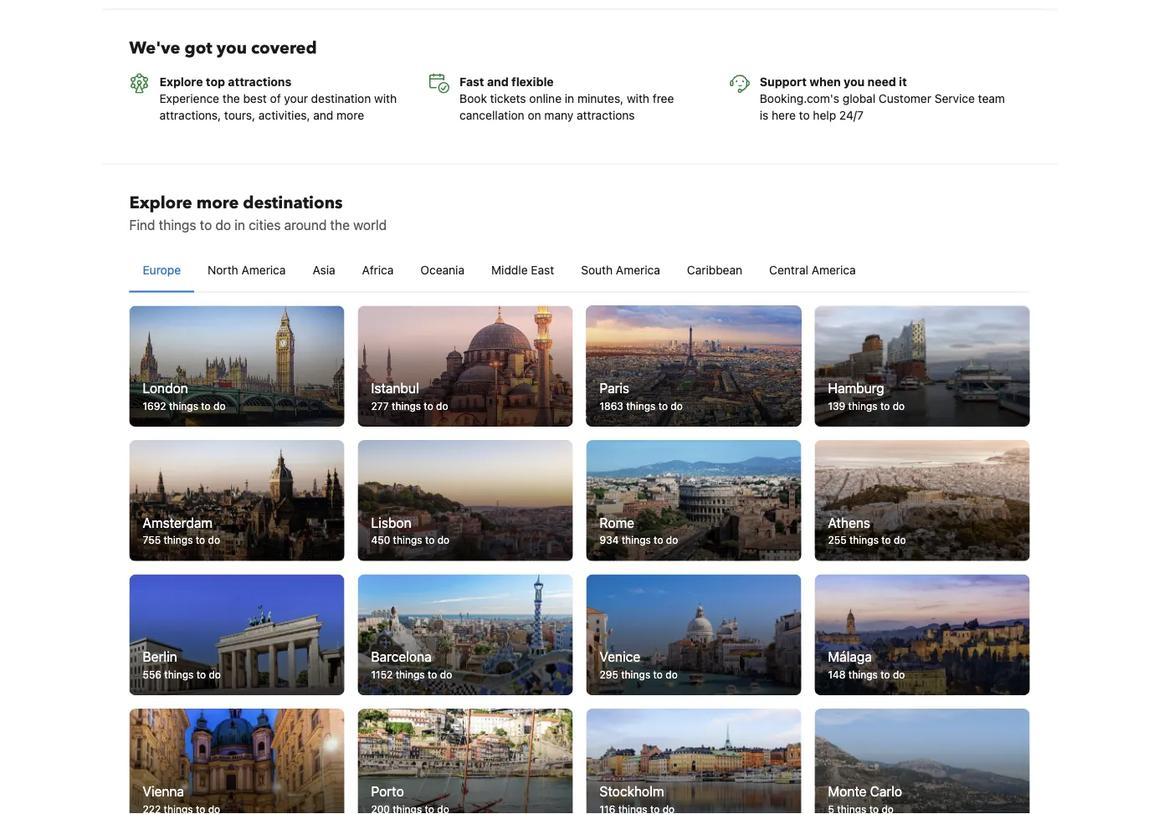 Task type: vqa. For each thing, say whether or not it's contained in the screenshot.
Beach button
no



Task type: describe. For each thing, give the bounding box(es) containing it.
tab list containing europe
[[129, 248, 1030, 293]]

1692
[[143, 400, 166, 412]]

hamburg image
[[815, 306, 1030, 427]]

world
[[353, 217, 387, 232]]

central america button
[[756, 248, 869, 291]]

minutes,
[[577, 91, 624, 105]]

free
[[653, 91, 674, 105]]

you for got
[[217, 36, 247, 59]]

london image
[[129, 306, 344, 427]]

athens
[[828, 515, 870, 531]]

is
[[760, 108, 769, 122]]

do for rome
[[666, 534, 678, 546]]

things for london
[[169, 400, 198, 412]]

europe
[[143, 263, 181, 276]]

do for barcelona
[[440, 669, 452, 681]]

venice
[[600, 649, 640, 665]]

istanbul image
[[358, 306, 573, 427]]

barcelona image
[[358, 575, 573, 696]]

things for amsterdam
[[164, 534, 193, 546]]

on
[[528, 108, 541, 122]]

to for barcelona
[[428, 669, 437, 681]]

the inside "explore more destinations find things to do in cities around the world"
[[330, 217, 350, 232]]

cities
[[249, 217, 281, 232]]

africa button
[[349, 248, 407, 291]]

556
[[143, 669, 162, 681]]

book
[[460, 91, 487, 105]]

south america
[[581, 263, 660, 276]]

attractions,
[[159, 108, 221, 122]]

caribbean button
[[674, 248, 756, 291]]

do for istanbul
[[436, 400, 448, 412]]

it
[[899, 74, 907, 88]]

with inside fast and flexible book tickets online in minutes, with free cancellation on many attractions
[[627, 91, 649, 105]]

porto image
[[358, 709, 573, 814]]

amsterdam 755 things to do
[[143, 515, 220, 546]]

24/7
[[839, 108, 864, 122]]

monte carlo image
[[815, 709, 1030, 814]]

central
[[769, 263, 808, 276]]

to for rome
[[654, 534, 663, 546]]

venice image
[[586, 575, 801, 696]]

in inside "explore more destinations find things to do in cities around the world"
[[235, 217, 245, 232]]

north america button
[[194, 248, 299, 291]]

things for barcelona
[[396, 669, 425, 681]]

south america button
[[568, 248, 674, 291]]

paris
[[600, 380, 629, 396]]

carlo
[[870, 784, 902, 800]]

monte
[[828, 784, 867, 800]]

experience
[[159, 91, 219, 105]]

destinations
[[243, 191, 343, 214]]

east
[[531, 263, 554, 276]]

berlin image
[[129, 575, 344, 696]]

explore top attractions experience the best of your destination with attractions, tours, activities, and more
[[159, 74, 397, 122]]

málaga image
[[815, 575, 1030, 696]]

paris 1863 things to do
[[600, 380, 683, 412]]

things for athens
[[849, 534, 879, 546]]

255
[[828, 534, 847, 546]]

central america
[[769, 263, 856, 276]]

asia button
[[299, 248, 349, 291]]

things for berlin
[[164, 669, 194, 681]]

things for paris
[[626, 400, 656, 412]]

destination
[[311, 91, 371, 105]]

booking.com's
[[760, 91, 840, 105]]

service
[[935, 91, 975, 105]]

of
[[270, 91, 281, 105]]

attractions inside fast and flexible book tickets online in minutes, with free cancellation on many attractions
[[577, 108, 635, 122]]

to for london
[[201, 400, 211, 412]]

barcelona 1152 things to do
[[371, 649, 452, 681]]

when
[[810, 74, 841, 88]]

london
[[143, 380, 188, 396]]

to inside 'support when you need it booking.com's global customer service team is here to help 24/7'
[[799, 108, 810, 122]]

team
[[978, 91, 1005, 105]]

tours,
[[224, 108, 255, 122]]

support when you need it booking.com's global customer service team is here to help 24/7
[[760, 74, 1005, 122]]

istanbul
[[371, 380, 419, 396]]

more inside explore top attractions experience the best of your destination with attractions, tours, activities, and more
[[337, 108, 364, 122]]

activities,
[[259, 108, 310, 122]]

to for paris
[[658, 400, 668, 412]]

best
[[243, 91, 267, 105]]

do for paris
[[671, 400, 683, 412]]

porto link
[[358, 709, 573, 814]]

to for amsterdam
[[196, 534, 205, 546]]

flexible
[[512, 74, 554, 88]]

oceania
[[421, 263, 465, 276]]

do for lisbon
[[437, 534, 450, 546]]

many
[[544, 108, 574, 122]]

online
[[529, 91, 562, 105]]

things for istanbul
[[392, 400, 421, 412]]



Task type: locate. For each thing, give the bounding box(es) containing it.
do inside "explore more destinations find things to do in cities around the world"
[[215, 217, 231, 232]]

more up north
[[196, 191, 239, 214]]

to inside berlin 556 things to do
[[196, 669, 206, 681]]

to right "450"
[[425, 534, 435, 546]]

do inside berlin 556 things to do
[[209, 669, 221, 681]]

hamburg
[[828, 380, 884, 396]]

explore inside explore top attractions experience the best of your destination with attractions, tours, activities, and more
[[159, 74, 203, 88]]

do right 1692
[[213, 400, 226, 412]]

rome image
[[586, 440, 801, 561]]

things down lisbon
[[393, 534, 422, 546]]

1 horizontal spatial you
[[844, 74, 865, 88]]

do for athens
[[894, 534, 906, 546]]

0 vertical spatial the
[[222, 91, 240, 105]]

asia
[[313, 263, 335, 276]]

america right south on the right top
[[616, 263, 660, 276]]

caribbean
[[687, 263, 742, 276]]

here
[[772, 108, 796, 122]]

berlin
[[143, 649, 177, 665]]

with right destination
[[374, 91, 397, 105]]

explore
[[159, 74, 203, 88], [129, 191, 192, 214]]

hamburg 139 things to do
[[828, 380, 905, 412]]

do inside "rome 934 things to do"
[[666, 534, 678, 546]]

things for lisbon
[[393, 534, 422, 546]]

do right 277
[[436, 400, 448, 412]]

athens image
[[815, 440, 1030, 561]]

and down destination
[[313, 108, 333, 122]]

porto
[[371, 784, 404, 800]]

paris image
[[585, 305, 803, 428]]

things inside london 1692 things to do
[[169, 400, 198, 412]]

global
[[843, 91, 876, 105]]

things down amsterdam
[[164, 534, 193, 546]]

your
[[284, 91, 308, 105]]

1 horizontal spatial america
[[616, 263, 660, 276]]

things inside hamburg 139 things to do
[[848, 400, 878, 412]]

america right the 'central'
[[812, 263, 856, 276]]

1 horizontal spatial with
[[627, 91, 649, 105]]

things inside amsterdam 755 things to do
[[164, 534, 193, 546]]

istanbul 277 things to do
[[371, 380, 448, 412]]

things inside "explore more destinations find things to do in cities around the world"
[[159, 217, 196, 232]]

you up global
[[844, 74, 865, 88]]

do right 1863
[[671, 400, 683, 412]]

things down istanbul
[[392, 400, 421, 412]]

to inside istanbul 277 things to do
[[424, 400, 433, 412]]

0 horizontal spatial more
[[196, 191, 239, 214]]

africa
[[362, 263, 394, 276]]

the
[[222, 91, 240, 105], [330, 217, 350, 232]]

things down athens
[[849, 534, 879, 546]]

1 vertical spatial in
[[235, 217, 245, 232]]

1 horizontal spatial more
[[337, 108, 364, 122]]

things
[[159, 217, 196, 232], [169, 400, 198, 412], [392, 400, 421, 412], [626, 400, 656, 412], [848, 400, 878, 412], [164, 534, 193, 546], [393, 534, 422, 546], [622, 534, 651, 546], [849, 534, 879, 546], [164, 669, 194, 681], [396, 669, 425, 681], [621, 669, 650, 681], [849, 669, 878, 681]]

to inside málaga 148 things to do
[[881, 669, 890, 681]]

south
[[581, 263, 613, 276]]

things for málaga
[[849, 669, 878, 681]]

0 vertical spatial more
[[337, 108, 364, 122]]

athens 255 things to do
[[828, 515, 906, 546]]

to inside venice 295 things to do
[[653, 669, 663, 681]]

do for málaga
[[893, 669, 905, 681]]

things right 1863
[[626, 400, 656, 412]]

things down málaga
[[849, 669, 878, 681]]

things down rome
[[622, 534, 651, 546]]

to right "295"
[[653, 669, 663, 681]]

1 vertical spatial attractions
[[577, 108, 635, 122]]

0 horizontal spatial the
[[222, 91, 240, 105]]

barcelona
[[371, 649, 432, 665]]

rome
[[600, 515, 634, 531]]

lisbon
[[371, 515, 412, 531]]

things right "find"
[[159, 217, 196, 232]]

do inside paris 1863 things to do
[[671, 400, 683, 412]]

to right 1863
[[658, 400, 668, 412]]

tickets
[[490, 91, 526, 105]]

attractions down minutes,
[[577, 108, 635, 122]]

the inside explore top attractions experience the best of your destination with attractions, tours, activities, and more
[[222, 91, 240, 105]]

in left cities
[[235, 217, 245, 232]]

to right 934
[[654, 534, 663, 546]]

2 horizontal spatial america
[[812, 263, 856, 276]]

top
[[206, 74, 225, 88]]

america for central america
[[812, 263, 856, 276]]

and up tickets
[[487, 74, 509, 88]]

lisbon image
[[358, 440, 573, 561]]

295
[[600, 669, 618, 681]]

do inside istanbul 277 things to do
[[436, 400, 448, 412]]

you right got
[[217, 36, 247, 59]]

the up tours,
[[222, 91, 240, 105]]

vienna
[[143, 784, 184, 800]]

to right 277
[[424, 400, 433, 412]]

to right "556"
[[196, 669, 206, 681]]

things inside athens 255 things to do
[[849, 534, 879, 546]]

things inside barcelona 1152 things to do
[[396, 669, 425, 681]]

to up north
[[200, 217, 212, 232]]

support
[[760, 74, 807, 88]]

monte carlo link
[[815, 709, 1030, 814]]

to for berlin
[[196, 669, 206, 681]]

to for málaga
[[881, 669, 890, 681]]

1 vertical spatial explore
[[129, 191, 192, 214]]

málaga
[[828, 649, 872, 665]]

got
[[185, 36, 212, 59]]

do right 139
[[893, 400, 905, 412]]

0 vertical spatial in
[[565, 91, 574, 105]]

0 vertical spatial explore
[[159, 74, 203, 88]]

to right 1692
[[201, 400, 211, 412]]

in up many
[[565, 91, 574, 105]]

in inside fast and flexible book tickets online in minutes, with free cancellation on many attractions
[[565, 91, 574, 105]]

do inside málaga 148 things to do
[[893, 669, 905, 681]]

things for venice
[[621, 669, 650, 681]]

to down booking.com's
[[799, 108, 810, 122]]

to inside hamburg 139 things to do
[[880, 400, 890, 412]]

0 vertical spatial you
[[217, 36, 247, 59]]

berlin 556 things to do
[[143, 649, 221, 681]]

you
[[217, 36, 247, 59], [844, 74, 865, 88]]

north america
[[208, 263, 286, 276]]

1 vertical spatial more
[[196, 191, 239, 214]]

0 horizontal spatial america
[[241, 263, 286, 276]]

do right 934
[[666, 534, 678, 546]]

customer
[[879, 91, 931, 105]]

0 horizontal spatial and
[[313, 108, 333, 122]]

to inside london 1692 things to do
[[201, 400, 211, 412]]

things inside paris 1863 things to do
[[626, 400, 656, 412]]

with inside explore top attractions experience the best of your destination with attractions, tours, activities, and more
[[374, 91, 397, 105]]

to down hamburg
[[880, 400, 890, 412]]

do for venice
[[666, 669, 678, 681]]

to for venice
[[653, 669, 663, 681]]

explore for explore top attractions
[[159, 74, 203, 88]]

do right "295"
[[666, 669, 678, 681]]

1152
[[371, 669, 393, 681]]

things down "london"
[[169, 400, 198, 412]]

0 horizontal spatial with
[[374, 91, 397, 105]]

stockholm link
[[586, 709, 801, 814]]

to right 255
[[882, 534, 891, 546]]

1 horizontal spatial the
[[330, 217, 350, 232]]

do right the 148
[[893, 669, 905, 681]]

things down the venice
[[621, 669, 650, 681]]

to inside barcelona 1152 things to do
[[428, 669, 437, 681]]

2 with from the left
[[627, 91, 649, 105]]

we've got you covered
[[129, 36, 317, 59]]

amsterdam
[[143, 515, 213, 531]]

do for berlin
[[209, 669, 221, 681]]

755
[[143, 534, 161, 546]]

things down hamburg
[[848, 400, 878, 412]]

more down destination
[[337, 108, 364, 122]]

0 horizontal spatial attractions
[[228, 74, 292, 88]]

1 horizontal spatial and
[[487, 74, 509, 88]]

2 america from the left
[[616, 263, 660, 276]]

do right "556"
[[209, 669, 221, 681]]

to for hamburg
[[880, 400, 890, 412]]

europe button
[[129, 248, 194, 291]]

to down barcelona
[[428, 669, 437, 681]]

things inside "rome 934 things to do"
[[622, 534, 651, 546]]

to inside paris 1863 things to do
[[658, 400, 668, 412]]

to down amsterdam
[[196, 534, 205, 546]]

to inside lisbon 450 things to do
[[425, 534, 435, 546]]

148
[[828, 669, 846, 681]]

things inside lisbon 450 things to do
[[393, 534, 422, 546]]

do inside athens 255 things to do
[[894, 534, 906, 546]]

0 vertical spatial attractions
[[228, 74, 292, 88]]

america
[[241, 263, 286, 276], [616, 263, 660, 276], [812, 263, 856, 276]]

things inside venice 295 things to do
[[621, 669, 650, 681]]

things for hamburg
[[848, 400, 878, 412]]

do right 255
[[894, 534, 906, 546]]

and inside fast and flexible book tickets online in minutes, with free cancellation on many attractions
[[487, 74, 509, 88]]

things for rome
[[622, 534, 651, 546]]

explore up "find"
[[129, 191, 192, 214]]

oceania button
[[407, 248, 478, 291]]

to for istanbul
[[424, 400, 433, 412]]

vienna link
[[129, 709, 344, 814]]

1 vertical spatial you
[[844, 74, 865, 88]]

to right the 148
[[881, 669, 890, 681]]

things inside berlin 556 things to do
[[164, 669, 194, 681]]

do inside amsterdam 755 things to do
[[208, 534, 220, 546]]

and inside explore top attractions experience the best of your destination with attractions, tours, activities, and more
[[313, 108, 333, 122]]

monte carlo
[[828, 784, 902, 800]]

do inside london 1692 things to do
[[213, 400, 226, 412]]

stockholm
[[600, 784, 664, 800]]

america right north
[[241, 263, 286, 276]]

do inside barcelona 1152 things to do
[[440, 669, 452, 681]]

things inside istanbul 277 things to do
[[392, 400, 421, 412]]

vienna image
[[129, 709, 344, 814]]

stockholm image
[[586, 709, 801, 814]]

we've
[[129, 36, 180, 59]]

1 vertical spatial and
[[313, 108, 333, 122]]

attractions inside explore top attractions experience the best of your destination with attractions, tours, activities, and more
[[228, 74, 292, 88]]

middle east
[[491, 263, 554, 276]]

find
[[129, 217, 155, 232]]

explore for explore more destinations
[[129, 191, 192, 214]]

0 horizontal spatial in
[[235, 217, 245, 232]]

to for athens
[[882, 534, 891, 546]]

do inside venice 295 things to do
[[666, 669, 678, 681]]

0 vertical spatial and
[[487, 74, 509, 88]]

to inside "explore more destinations find things to do in cities around the world"
[[200, 217, 212, 232]]

with
[[374, 91, 397, 105], [627, 91, 649, 105]]

the left the world
[[330, 217, 350, 232]]

explore inside "explore more destinations find things to do in cities around the world"
[[129, 191, 192, 214]]

1863
[[600, 400, 623, 412]]

do right "450"
[[437, 534, 450, 546]]

help
[[813, 108, 836, 122]]

more inside "explore more destinations find things to do in cities around the world"
[[196, 191, 239, 214]]

attractions up best
[[228, 74, 292, 88]]

934
[[600, 534, 619, 546]]

america for south america
[[616, 263, 660, 276]]

middle
[[491, 263, 528, 276]]

do inside lisbon 450 things to do
[[437, 534, 450, 546]]

amsterdam image
[[129, 440, 344, 561]]

3 america from the left
[[812, 263, 856, 276]]

1 america from the left
[[241, 263, 286, 276]]

venice 295 things to do
[[600, 649, 678, 681]]

do inside hamburg 139 things to do
[[893, 400, 905, 412]]

450
[[371, 534, 390, 546]]

tab list
[[129, 248, 1030, 293]]

0 horizontal spatial you
[[217, 36, 247, 59]]

1 vertical spatial the
[[330, 217, 350, 232]]

do for hamburg
[[893, 400, 905, 412]]

do down amsterdam
[[208, 534, 220, 546]]

rome 934 things to do
[[600, 515, 678, 546]]

things inside málaga 148 things to do
[[849, 669, 878, 681]]

to inside "rome 934 things to do"
[[654, 534, 663, 546]]

things down "berlin"
[[164, 669, 194, 681]]

277
[[371, 400, 389, 412]]

america for north america
[[241, 263, 286, 276]]

1 horizontal spatial in
[[565, 91, 574, 105]]

1 horizontal spatial attractions
[[577, 108, 635, 122]]

do for amsterdam
[[208, 534, 220, 546]]

covered
[[251, 36, 317, 59]]

america inside 'button'
[[616, 263, 660, 276]]

around
[[284, 217, 327, 232]]

need
[[868, 74, 896, 88]]

with left "free"
[[627, 91, 649, 105]]

middle east button
[[478, 248, 568, 291]]

attractions
[[228, 74, 292, 88], [577, 108, 635, 122]]

fast and flexible book tickets online in minutes, with free cancellation on many attractions
[[460, 74, 674, 122]]

1 with from the left
[[374, 91, 397, 105]]

do right 1152
[[440, 669, 452, 681]]

more
[[337, 108, 364, 122], [196, 191, 239, 214]]

málaga 148 things to do
[[828, 649, 905, 681]]

do left cities
[[215, 217, 231, 232]]

do for london
[[213, 400, 226, 412]]

explore more destinations find things to do in cities around the world
[[129, 191, 387, 232]]

london 1692 things to do
[[143, 380, 226, 412]]

to for lisbon
[[425, 534, 435, 546]]

explore up experience at the top of the page
[[159, 74, 203, 88]]

things down barcelona
[[396, 669, 425, 681]]

you inside 'support when you need it booking.com's global customer service team is here to help 24/7'
[[844, 74, 865, 88]]

lisbon 450 things to do
[[371, 515, 450, 546]]

you for when
[[844, 74, 865, 88]]

to inside amsterdam 755 things to do
[[196, 534, 205, 546]]

to inside athens 255 things to do
[[882, 534, 891, 546]]

north
[[208, 263, 238, 276]]



